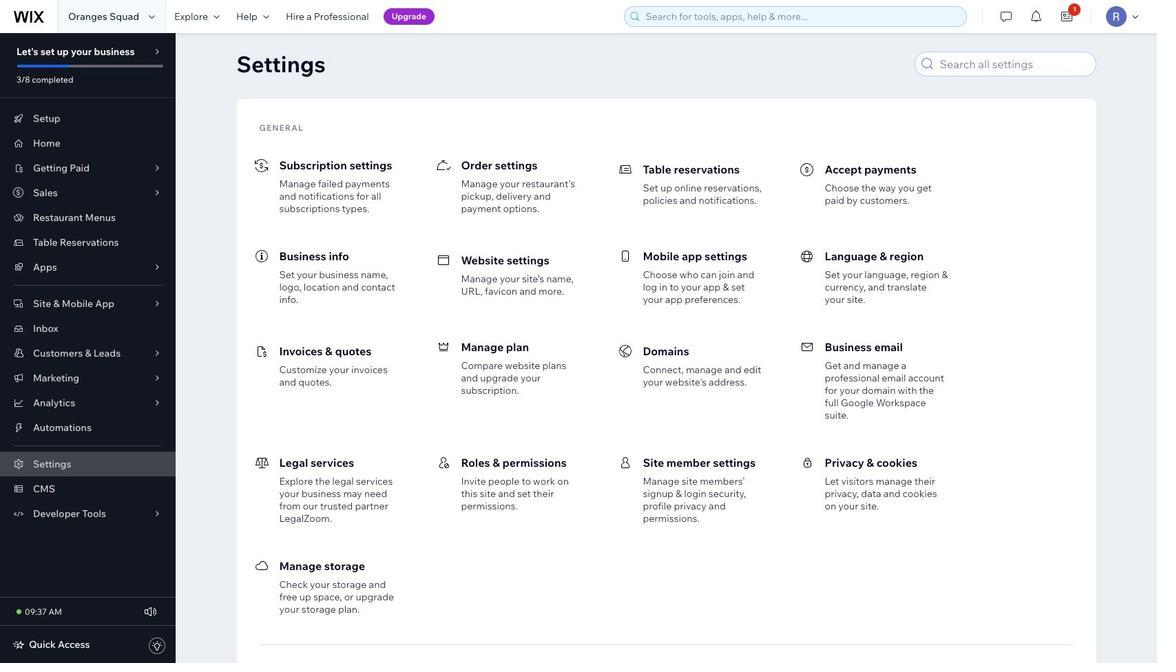 Task type: vqa. For each thing, say whether or not it's contained in the screenshot.
'general-section' Element
yes



Task type: locate. For each thing, give the bounding box(es) containing it.
Search all settings field
[[936, 52, 1092, 76]]



Task type: describe. For each thing, give the bounding box(es) containing it.
Search for tools, apps, help & more... field
[[642, 7, 963, 26]]

sidebar element
[[0, 33, 176, 664]]

general-section element
[[249, 136, 1085, 629]]



